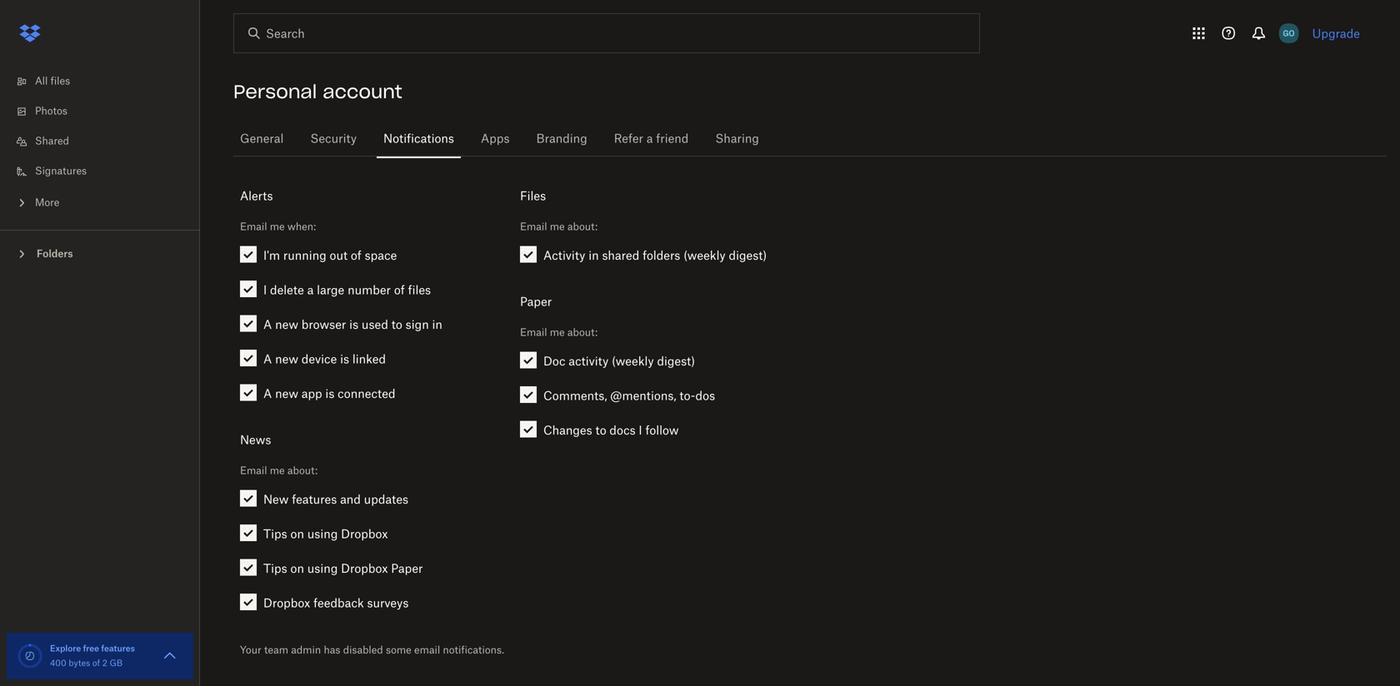 Task type: vqa. For each thing, say whether or not it's contained in the screenshot.
Folder, Old Documents Row
no



Task type: locate. For each thing, give the bounding box(es) containing it.
1 tips from the top
[[263, 527, 287, 542]]

a inside tab
[[647, 133, 653, 145]]

2 vertical spatial is
[[325, 387, 335, 401]]

tips down "new"
[[263, 527, 287, 542]]

email down alerts
[[240, 220, 267, 233]]

list
[[0, 57, 200, 230]]

on
[[291, 527, 304, 542], [291, 562, 304, 576]]

0 vertical spatial digest)
[[729, 249, 767, 263]]

photos
[[35, 107, 68, 117]]

i right docs
[[639, 424, 642, 438]]

0 horizontal spatial paper
[[391, 562, 423, 576]]

to inside paper group
[[596, 424, 607, 438]]

paper group
[[514, 352, 780, 456]]

2 vertical spatial email me about :
[[240, 465, 318, 477]]

:
[[313, 220, 316, 233], [595, 220, 598, 233], [595, 326, 598, 339], [315, 465, 318, 477]]

on for tips on using dropbox
[[291, 527, 304, 542]]

of
[[351, 249, 362, 263], [394, 283, 405, 297], [92, 660, 100, 669]]

0 vertical spatial dropbox
[[341, 527, 388, 542]]

0 vertical spatial new
[[275, 318, 298, 332]]

sharing tab
[[709, 119, 766, 159]]

0 vertical spatial a
[[263, 318, 272, 332]]

in
[[589, 249, 599, 263], [432, 318, 443, 332]]

files
[[50, 77, 70, 87], [408, 283, 431, 297]]

free
[[83, 644, 99, 654]]

of right number
[[394, 283, 405, 297]]

email up doc
[[520, 326, 547, 339]]

has
[[324, 645, 341, 657]]

of left the 2
[[92, 660, 100, 669]]

3 new from the top
[[275, 387, 298, 401]]

running
[[283, 249, 327, 263]]

me for news
[[270, 465, 285, 477]]

paper up 'surveys'
[[391, 562, 423, 576]]

email for alerts
[[240, 220, 267, 233]]

dropbox up team
[[263, 597, 310, 611]]

0 vertical spatial a
[[647, 133, 653, 145]]

email for paper
[[520, 326, 547, 339]]

2 vertical spatial new
[[275, 387, 298, 401]]

1 vertical spatial is
[[340, 352, 349, 366]]

features
[[292, 493, 337, 507], [101, 644, 135, 654]]

2 on from the top
[[291, 562, 304, 576]]

dropbox up 'surveys'
[[341, 562, 388, 576]]

1 vertical spatial digest)
[[657, 354, 695, 369]]

0 vertical spatial features
[[292, 493, 337, 507]]

all
[[35, 77, 48, 87]]

2 vertical spatial about
[[288, 465, 315, 477]]

0 vertical spatial files
[[50, 77, 70, 87]]

me up activity
[[550, 220, 565, 233]]

1 vertical spatial to
[[596, 424, 607, 438]]

me for files
[[550, 220, 565, 233]]

1 vertical spatial i
[[639, 424, 642, 438]]

1 horizontal spatial files
[[408, 283, 431, 297]]

files right all
[[50, 77, 70, 87]]

1 vertical spatial email me about :
[[520, 326, 598, 339]]

0 vertical spatial i
[[263, 283, 267, 297]]

2 vertical spatial of
[[92, 660, 100, 669]]

features left and
[[292, 493, 337, 507]]

2 horizontal spatial of
[[394, 283, 405, 297]]

: up new features and updates
[[315, 465, 318, 477]]

: for news
[[315, 465, 318, 477]]

email me about : up "new"
[[240, 465, 318, 477]]

1 horizontal spatial to
[[596, 424, 607, 438]]

sharing
[[716, 133, 759, 145]]

1 vertical spatial tips
[[263, 562, 287, 576]]

(weekly up comments, @mentions, to-dos on the bottom of page
[[612, 354, 654, 369]]

tips down tips on using dropbox
[[263, 562, 287, 576]]

activity
[[544, 249, 586, 263]]

0 vertical spatial is
[[349, 318, 359, 332]]

0 vertical spatial paper
[[520, 295, 552, 309]]

email me about : for news
[[240, 465, 318, 477]]

alerts group
[[233, 246, 500, 419]]

new
[[263, 493, 289, 507]]

a for a new device is linked
[[263, 352, 272, 366]]

1 vertical spatial files
[[408, 283, 431, 297]]

: up activity
[[595, 326, 598, 339]]

using for tips on using dropbox
[[307, 527, 338, 542]]

email down news
[[240, 465, 267, 477]]

new for device
[[275, 352, 298, 366]]

is left linked on the left of page
[[340, 352, 349, 366]]

2
[[102, 660, 107, 669]]

is for connected
[[325, 387, 335, 401]]

on down tips on using dropbox
[[291, 562, 304, 576]]

dropbox down and
[[341, 527, 388, 542]]

signatures link
[[13, 157, 200, 187]]

is right app
[[325, 387, 335, 401]]

files
[[520, 189, 546, 203]]

features up gb
[[101, 644, 135, 654]]

1 horizontal spatial features
[[292, 493, 337, 507]]

0 horizontal spatial files
[[50, 77, 70, 87]]

to left docs
[[596, 424, 607, 438]]

branding
[[536, 133, 588, 145]]

me left when
[[270, 220, 285, 233]]

new
[[275, 318, 298, 332], [275, 352, 298, 366], [275, 387, 298, 401]]

alerts
[[240, 189, 273, 203]]

email me about : up activity
[[520, 220, 598, 233]]

new down delete
[[275, 318, 298, 332]]

feedback
[[314, 597, 364, 611]]

surveys
[[367, 597, 409, 611]]

dropbox
[[341, 527, 388, 542], [341, 562, 388, 576], [263, 597, 310, 611]]

1 vertical spatial paper
[[391, 562, 423, 576]]

(weekly
[[684, 249, 726, 263], [612, 354, 654, 369]]

0 vertical spatial in
[[589, 249, 599, 263]]

0 horizontal spatial of
[[92, 660, 100, 669]]

1 vertical spatial on
[[291, 562, 304, 576]]

a left device
[[263, 352, 272, 366]]

using down new features and updates
[[307, 527, 338, 542]]

: up running
[[313, 220, 316, 233]]

security tab
[[304, 119, 364, 159]]

using
[[307, 527, 338, 542], [307, 562, 338, 576]]

1 horizontal spatial of
[[351, 249, 362, 263]]

1 vertical spatial of
[[394, 283, 405, 297]]

1 new from the top
[[275, 318, 298, 332]]

email
[[240, 220, 267, 233], [520, 220, 547, 233], [520, 326, 547, 339], [240, 465, 267, 477]]

email me about : for files
[[520, 220, 598, 233]]

to left sign
[[392, 318, 403, 332]]

email for files
[[520, 220, 547, 233]]

1 vertical spatial about
[[568, 326, 595, 339]]

of right out
[[351, 249, 362, 263]]

a right the refer
[[647, 133, 653, 145]]

0 horizontal spatial a
[[307, 283, 314, 297]]

3 a from the top
[[263, 387, 272, 401]]

updates
[[364, 493, 409, 507]]

notifications
[[384, 133, 454, 145]]

2 using from the top
[[307, 562, 338, 576]]

new left app
[[275, 387, 298, 401]]

0 vertical spatial about
[[568, 220, 595, 233]]

of inside explore free features 400 bytes of 2 gb
[[92, 660, 100, 669]]

0 vertical spatial (weekly
[[684, 249, 726, 263]]

me up doc
[[550, 326, 565, 339]]

2 a from the top
[[263, 352, 272, 366]]

disabled
[[343, 645, 383, 657]]

1 horizontal spatial (weekly
[[684, 249, 726, 263]]

about
[[568, 220, 595, 233], [568, 326, 595, 339], [288, 465, 315, 477]]

docs
[[610, 424, 636, 438]]

1 on from the top
[[291, 527, 304, 542]]

using down tips on using dropbox
[[307, 562, 338, 576]]

1 vertical spatial dropbox
[[341, 562, 388, 576]]

connected
[[338, 387, 396, 401]]

me for paper
[[550, 326, 565, 339]]

1 vertical spatial features
[[101, 644, 135, 654]]

(weekly inside paper group
[[612, 354, 654, 369]]

me
[[270, 220, 285, 233], [550, 220, 565, 233], [550, 326, 565, 339], [270, 465, 285, 477]]

0 horizontal spatial features
[[101, 644, 135, 654]]

digest) inside paper group
[[657, 354, 695, 369]]

dropbox for tips on using dropbox paper
[[341, 562, 388, 576]]

1 a from the top
[[263, 318, 272, 332]]

email me about : up doc
[[520, 326, 598, 339]]

in right sign
[[432, 318, 443, 332]]

i delete a large number of files
[[263, 283, 431, 297]]

2 new from the top
[[275, 352, 298, 366]]

in left the shared
[[589, 249, 599, 263]]

is left used
[[349, 318, 359, 332]]

browser
[[302, 318, 346, 332]]

1 horizontal spatial a
[[647, 133, 653, 145]]

0 horizontal spatial digest)
[[657, 354, 695, 369]]

and
[[340, 493, 361, 507]]

0 vertical spatial using
[[307, 527, 338, 542]]

features inside news group
[[292, 493, 337, 507]]

0 horizontal spatial (weekly
[[612, 354, 654, 369]]

follow
[[646, 424, 679, 438]]

2 tips from the top
[[263, 562, 287, 576]]

a left large
[[307, 283, 314, 297]]

0 vertical spatial to
[[392, 318, 403, 332]]

0 horizontal spatial in
[[432, 318, 443, 332]]

about for files
[[568, 220, 595, 233]]

linked
[[352, 352, 386, 366]]

about for paper
[[568, 326, 595, 339]]

general tab
[[233, 119, 290, 159]]

all files link
[[13, 67, 200, 97]]

used
[[362, 318, 388, 332]]

news
[[240, 433, 271, 447]]

paper down activity
[[520, 295, 552, 309]]

dropbox feedback surveys
[[263, 597, 409, 611]]

tips on using dropbox
[[263, 527, 388, 542]]

i inside alerts group
[[263, 283, 267, 297]]

: for paper
[[595, 326, 598, 339]]

a down delete
[[263, 318, 272, 332]]

1 vertical spatial in
[[432, 318, 443, 332]]

branding tab
[[530, 119, 594, 159]]

go
[[1284, 28, 1295, 38]]

0 horizontal spatial to
[[392, 318, 403, 332]]

0 vertical spatial email me about :
[[520, 220, 598, 233]]

a new device is linked
[[263, 352, 386, 366]]

0 horizontal spatial i
[[263, 283, 267, 297]]

space
[[365, 249, 397, 263]]

0 vertical spatial tips
[[263, 527, 287, 542]]

1 vertical spatial a
[[263, 352, 272, 366]]

(weekly right folders on the top left of page
[[684, 249, 726, 263]]

1 horizontal spatial i
[[639, 424, 642, 438]]

1 vertical spatial new
[[275, 352, 298, 366]]

0 vertical spatial of
[[351, 249, 362, 263]]

i
[[263, 283, 267, 297], [639, 424, 642, 438]]

files up sign
[[408, 283, 431, 297]]

a left app
[[263, 387, 272, 401]]

2 vertical spatial dropbox
[[263, 597, 310, 611]]

dropbox for tips on using dropbox
[[341, 527, 388, 542]]

on down new features and updates
[[291, 527, 304, 542]]

is for used
[[349, 318, 359, 332]]

1 vertical spatial (weekly
[[612, 354, 654, 369]]

tab list
[[233, 117, 1387, 159]]

a
[[263, 318, 272, 332], [263, 352, 272, 366], [263, 387, 272, 401]]

new left device
[[275, 352, 298, 366]]

2 vertical spatial a
[[263, 387, 272, 401]]

digest)
[[729, 249, 767, 263], [657, 354, 695, 369]]

: up activity in shared folders (weekly digest) on the top
[[595, 220, 598, 233]]

email for news
[[240, 465, 267, 477]]

changes to docs i follow
[[544, 424, 679, 438]]

1 using from the top
[[307, 527, 338, 542]]

i left delete
[[263, 283, 267, 297]]

email me about :
[[520, 220, 598, 233], [520, 326, 598, 339], [240, 465, 318, 477]]

large
[[317, 283, 345, 297]]

1 vertical spatial using
[[307, 562, 338, 576]]

me up "new"
[[270, 465, 285, 477]]

0 vertical spatial on
[[291, 527, 304, 542]]

to
[[392, 318, 403, 332], [596, 424, 607, 438]]

email down files
[[520, 220, 547, 233]]

1 vertical spatial a
[[307, 283, 314, 297]]

friend
[[656, 133, 689, 145]]

folders
[[37, 248, 73, 260]]

is
[[349, 318, 359, 332], [340, 352, 349, 366], [325, 387, 335, 401]]



Task type: describe. For each thing, give the bounding box(es) containing it.
apps
[[481, 133, 510, 145]]

comments, @mentions, to-dos
[[544, 389, 715, 403]]

new for browser
[[275, 318, 298, 332]]

gb
[[110, 660, 123, 669]]

app
[[302, 387, 322, 401]]

email me about : for paper
[[520, 326, 598, 339]]

@mentions,
[[611, 389, 677, 403]]

tips for tips on using dropbox paper
[[263, 562, 287, 576]]

upgrade link
[[1313, 26, 1361, 40]]

quota usage element
[[17, 644, 43, 670]]

some
[[386, 645, 412, 657]]

a new app is connected
[[263, 387, 396, 401]]

refer
[[614, 133, 644, 145]]

doc
[[544, 354, 566, 369]]

new for app
[[275, 387, 298, 401]]

number
[[348, 283, 391, 297]]

personal
[[233, 80, 317, 103]]

apps tab
[[474, 119, 516, 159]]

when
[[288, 220, 313, 233]]

1 horizontal spatial paper
[[520, 295, 552, 309]]

upgrade
[[1313, 26, 1361, 40]]

features inside explore free features 400 bytes of 2 gb
[[101, 644, 135, 654]]

general
[[240, 133, 284, 145]]

email me when :
[[240, 220, 316, 233]]

paper inside news group
[[391, 562, 423, 576]]

about for news
[[288, 465, 315, 477]]

on for tips on using dropbox paper
[[291, 562, 304, 576]]

400
[[50, 660, 66, 669]]

of for features
[[92, 660, 100, 669]]

comments,
[[544, 389, 607, 403]]

to-
[[680, 389, 696, 403]]

tab list containing general
[[233, 117, 1387, 159]]

1 horizontal spatial in
[[589, 249, 599, 263]]

a for a new app is connected
[[263, 387, 272, 401]]

admin
[[291, 645, 321, 657]]

device
[[302, 352, 337, 366]]

your
[[240, 645, 262, 657]]

account
[[323, 80, 402, 103]]

a new browser is used to sign in
[[263, 318, 443, 332]]

email
[[414, 645, 440, 657]]

notifications.
[[443, 645, 504, 657]]

files inside alerts group
[[408, 283, 431, 297]]

refer a friend
[[614, 133, 689, 145]]

to inside alerts group
[[392, 318, 403, 332]]

shared
[[602, 249, 640, 263]]

dos
[[696, 389, 715, 403]]

explore
[[50, 644, 81, 654]]

list containing all files
[[0, 57, 200, 230]]

shared link
[[13, 127, 200, 157]]

dropbox image
[[13, 17, 47, 50]]

refer a friend tab
[[608, 119, 696, 159]]

security
[[310, 133, 357, 145]]

is for linked
[[340, 352, 349, 366]]

photos link
[[13, 97, 200, 127]]

a inside group
[[307, 283, 314, 297]]

signatures
[[35, 167, 87, 177]]

all files
[[35, 77, 70, 87]]

personal account
[[233, 80, 402, 103]]

me for alerts
[[270, 220, 285, 233]]

bytes
[[69, 660, 90, 669]]

i inside paper group
[[639, 424, 642, 438]]

explore free features 400 bytes of 2 gb
[[50, 644, 135, 669]]

notifications tab
[[377, 119, 461, 159]]

folders
[[643, 249, 681, 263]]

of for a
[[394, 283, 405, 297]]

more image
[[13, 195, 30, 211]]

go button
[[1276, 20, 1303, 47]]

: for alerts
[[313, 220, 316, 233]]

sign
[[406, 318, 429, 332]]

tips on using dropbox paper
[[263, 562, 423, 576]]

using for tips on using dropbox paper
[[307, 562, 338, 576]]

folders button
[[0, 241, 200, 266]]

tips for tips on using dropbox
[[263, 527, 287, 542]]

shared
[[35, 137, 69, 147]]

: for files
[[595, 220, 598, 233]]

activity in shared folders (weekly digest)
[[544, 249, 767, 263]]

team
[[264, 645, 288, 657]]

Search text field
[[266, 24, 945, 43]]

new features and updates
[[263, 493, 409, 507]]

i'm running out of space
[[263, 249, 397, 263]]

activity
[[569, 354, 609, 369]]

i'm
[[263, 249, 280, 263]]

changes
[[544, 424, 592, 438]]

more
[[35, 198, 59, 208]]

doc activity (weekly digest)
[[544, 354, 695, 369]]

out
[[330, 249, 348, 263]]

delete
[[270, 283, 304, 297]]

in inside alerts group
[[432, 318, 443, 332]]

a for a new browser is used to sign in
[[263, 318, 272, 332]]

news group
[[233, 491, 500, 629]]

your team admin has disabled some email notifications.
[[240, 645, 504, 657]]

1 horizontal spatial digest)
[[729, 249, 767, 263]]



